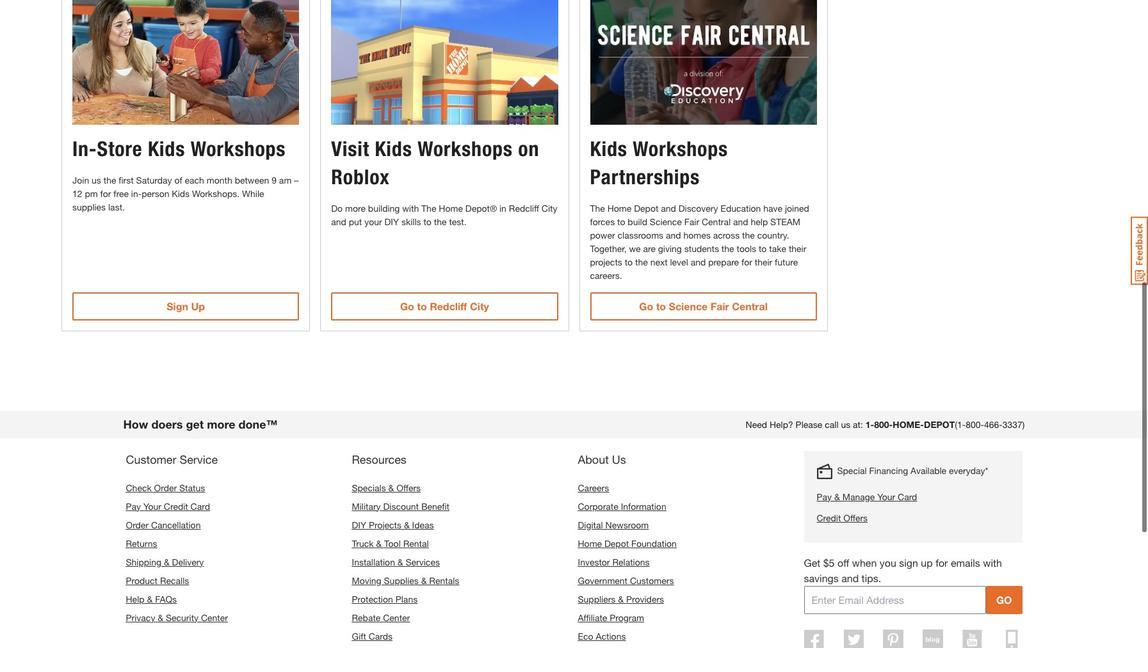Task type: describe. For each thing, give the bounding box(es) containing it.
need
[[746, 419, 767, 430]]

go for kids workshops partnerships
[[639, 300, 653, 312]]

military discount benefit
[[352, 501, 449, 512]]

the inside do more building with the home depot® in redcliff city and put your diy skills to the test.
[[434, 216, 447, 227]]

pay your credit card
[[126, 501, 210, 512]]

and left "discovery"
[[661, 203, 676, 214]]

science_fair_height250px.jpeg.webp image
[[590, 0, 817, 125]]

get
[[186, 417, 204, 431]]

& for help & faqs
[[147, 594, 153, 605]]

digital newsroom link
[[578, 520, 649, 531]]

help & faqs link
[[126, 594, 177, 605]]

& for installation & services
[[398, 557, 403, 568]]

redcliff inside button
[[430, 300, 467, 312]]

& for suppliers & providers
[[618, 594, 624, 605]]

redcliff inside do more building with the home depot® in redcliff city and put your diy skills to the test.
[[509, 203, 539, 214]]

and up the giving
[[666, 230, 681, 240]]

& for privacy & security center
[[158, 612, 163, 623]]

privacy
[[126, 612, 155, 623]]

for inside 'get $5 off when you sign up for emails with savings and tips.'
[[936, 557, 948, 569]]

fair inside the home depot and discovery education have joined forces to build science fair central and help steam power classrooms and homes across the country. together, we are giving students the tools to take their projects to the next level and prepare for their future careers.
[[684, 216, 699, 227]]

check order status
[[126, 482, 205, 493]]

foundation
[[631, 538, 677, 549]]

students
[[684, 243, 719, 254]]

done™
[[238, 417, 278, 431]]

government customers link
[[578, 575, 674, 586]]

across
[[713, 230, 740, 240]]

kids inside join us the first saturday of each month between 9 am – 12 pm for free in-person kids workshops. while supplies last.
[[172, 188, 190, 199]]

next
[[650, 256, 668, 267]]

newsroom
[[605, 520, 649, 531]]

1 horizontal spatial home
[[578, 538, 602, 549]]

free
[[114, 188, 129, 199]]

forces
[[590, 216, 615, 227]]

partnerships
[[590, 164, 700, 189]]

truck & tool rental link
[[352, 538, 429, 549]]

kids up of
[[148, 136, 185, 161]]

returns
[[126, 538, 157, 549]]

protection
[[352, 594, 393, 605]]

join us the first saturday of each month between 9 am – 12 pm for free in-person kids workshops. while supplies last.
[[72, 175, 299, 212]]

projects
[[590, 256, 622, 267]]

doers
[[151, 417, 183, 431]]

when
[[852, 557, 877, 569]]

truck & tool rental
[[352, 538, 429, 549]]

rebate
[[352, 612, 381, 623]]

in
[[499, 203, 506, 214]]

up
[[191, 300, 205, 312]]

emails
[[951, 557, 980, 569]]

go to science fair central button
[[590, 292, 817, 320]]

customer
[[126, 452, 176, 466]]

diy inside do more building with the home depot® in redcliff city and put your diy skills to the test.
[[385, 216, 399, 227]]

investor relations
[[578, 557, 650, 568]]

help & faqs
[[126, 594, 177, 605]]

benefit
[[421, 501, 449, 512]]

service
[[180, 452, 218, 466]]

1 horizontal spatial offers
[[843, 513, 868, 523]]

investor relations link
[[578, 557, 650, 568]]

and down students
[[691, 256, 706, 267]]

depot inside the home depot and discovery education have joined forces to build science fair central and help steam power classrooms and homes across the country. together, we are giving students the tools to take their projects to the next level and prepare for their future careers.
[[634, 203, 658, 214]]

& for shipping & delivery
[[164, 557, 170, 568]]

shipping
[[126, 557, 161, 568]]

country.
[[757, 230, 789, 240]]

1 horizontal spatial their
[[789, 243, 806, 254]]

person
[[142, 188, 169, 199]]

building
[[368, 203, 400, 214]]

tools
[[737, 243, 756, 254]]

customer service
[[126, 452, 218, 466]]

joined
[[785, 203, 809, 214]]

home depot blog image
[[923, 630, 943, 649]]

affiliate program link
[[578, 612, 644, 623]]

special
[[837, 465, 867, 476]]

& for pay & manage your card
[[834, 491, 840, 502]]

do
[[331, 203, 343, 214]]

go button
[[986, 586, 1022, 614]]

the down "we"
[[635, 256, 648, 267]]

1 horizontal spatial your
[[877, 491, 895, 502]]

store
[[97, 136, 142, 161]]

corporate
[[578, 501, 618, 512]]

everyday*
[[949, 465, 988, 476]]

military discount benefit link
[[352, 501, 449, 512]]

need help? please call us at: 1-800-home-depot (1-800-466-3337)
[[746, 419, 1025, 430]]

0 horizontal spatial depot
[[604, 538, 629, 549]]

available
[[911, 465, 946, 476]]

diy projects & ideas
[[352, 520, 434, 531]]

together,
[[590, 243, 627, 254]]

resources
[[352, 452, 406, 466]]

between
[[235, 175, 269, 185]]

eco actions
[[578, 631, 626, 642]]

for inside join us the first saturday of each month between 9 am – 12 pm for free in-person kids workshops. while supplies last.
[[100, 188, 111, 199]]

466-
[[984, 419, 1003, 430]]

supplies
[[384, 575, 419, 586]]

fair inside button
[[711, 300, 729, 312]]

tool
[[384, 538, 401, 549]]

sign up button
[[72, 292, 299, 320]]

0 vertical spatial order
[[154, 482, 177, 493]]

month
[[207, 175, 232, 185]]

us inside join us the first saturday of each month between 9 am – 12 pm for free in-person kids workshops. while supplies last.
[[92, 175, 101, 185]]

government
[[578, 575, 628, 586]]

1 vertical spatial their
[[755, 256, 772, 267]]

saturday
[[136, 175, 172, 185]]

order cancellation
[[126, 520, 201, 531]]

specials
[[352, 482, 386, 493]]

go to science fair central
[[639, 300, 768, 312]]

product recalls link
[[126, 575, 189, 586]]

privacy & security center link
[[126, 612, 228, 623]]

have
[[763, 203, 782, 214]]

home depot on youtube image
[[962, 630, 982, 649]]

the home depot and discovery education have joined forces to build science fair central and help steam power classrooms and homes across the country. together, we are giving students the tools to take their projects to the next level and prepare for their future careers.
[[590, 203, 809, 281]]

feedback link image
[[1131, 216, 1148, 286]]

faqs
[[155, 594, 177, 605]]

to inside go to redcliff city button
[[417, 300, 427, 312]]

workshops inside visit kids workshops on roblox
[[418, 136, 513, 161]]

1-
[[866, 419, 874, 430]]

city inside button
[[470, 300, 489, 312]]

installation & services
[[352, 557, 440, 568]]

pay for pay & manage your card
[[817, 491, 832, 502]]

take
[[769, 243, 786, 254]]

central inside button
[[732, 300, 768, 312]]

12
[[72, 188, 82, 199]]

3337)
[[1003, 419, 1025, 430]]

truck
[[352, 538, 374, 549]]

depot
[[924, 419, 955, 430]]

level
[[670, 256, 688, 267]]

suppliers
[[578, 594, 616, 605]]

diy projects & ideas link
[[352, 520, 434, 531]]

help
[[751, 216, 768, 227]]

home inside the home depot and discovery education have joined forces to build science fair central and help steam power classrooms and homes across the country. together, we are giving students the tools to take their projects to the next level and prepare for their future careers.
[[607, 203, 632, 214]]

2 800- from the left
[[966, 419, 984, 430]]

government customers
[[578, 575, 674, 586]]

& left "ideas"
[[404, 520, 410, 531]]

education
[[721, 203, 761, 214]]

delivery
[[172, 557, 204, 568]]



Task type: vqa. For each thing, say whether or not it's contained in the screenshot.
of
yes



Task type: locate. For each thing, give the bounding box(es) containing it.
do more building with the home depot® in redcliff city and put your diy skills to the test.
[[331, 203, 557, 227]]

2 vertical spatial for
[[936, 557, 948, 569]]

1 horizontal spatial fair
[[711, 300, 729, 312]]

about
[[578, 452, 609, 466]]

first
[[119, 175, 134, 185]]

pay up credit offers
[[817, 491, 832, 502]]

services
[[406, 557, 440, 568]]

the inside join us the first saturday of each month between 9 am – 12 pm for free in-person kids workshops. while supplies last.
[[104, 175, 116, 185]]

and inside 'get $5 off when you sign up for emails with savings and tips.'
[[841, 572, 859, 584]]

home depot on twitter image
[[844, 630, 864, 649]]

1 horizontal spatial us
[[841, 419, 850, 430]]

1 workshops from the left
[[191, 136, 286, 161]]

Enter Email Address text field
[[804, 586, 986, 614]]

card
[[898, 491, 917, 502], [191, 501, 210, 512]]

more up put
[[345, 203, 366, 214]]

0 horizontal spatial us
[[92, 175, 101, 185]]

with inside 'get $5 off when you sign up for emails with savings and tips.'
[[983, 557, 1002, 569]]

program
[[610, 612, 644, 623]]

kids inside visit kids workshops on roblox
[[375, 136, 412, 161]]

& left 'manage'
[[834, 491, 840, 502]]

the inside the home depot and discovery education have joined forces to build science fair central and help steam power classrooms and homes across the country. together, we are giving students the tools to take their projects to the next level and prepare for their future careers.
[[590, 203, 605, 214]]

careers
[[578, 482, 609, 493]]

visit
[[331, 136, 369, 161]]

more right get
[[207, 417, 235, 431]]

kids up partnerships
[[590, 136, 627, 161]]

more inside do more building with the home depot® in redcliff city and put your diy skills to the test.
[[345, 203, 366, 214]]

0 vertical spatial their
[[789, 243, 806, 254]]

shipping & delivery
[[126, 557, 204, 568]]

central up across in the right of the page
[[702, 216, 731, 227]]

0 vertical spatial depot
[[634, 203, 658, 214]]

fair
[[684, 216, 699, 227], [711, 300, 729, 312]]

home up forces
[[607, 203, 632, 214]]

the down across in the right of the page
[[722, 243, 734, 254]]

gift
[[352, 631, 366, 642]]

0 vertical spatial diy
[[385, 216, 399, 227]]

workshops up between
[[191, 136, 286, 161]]

& for specials & offers
[[388, 482, 394, 493]]

science down level
[[669, 300, 708, 312]]

sign up
[[167, 300, 205, 312]]

diy up truck
[[352, 520, 366, 531]]

2 horizontal spatial home
[[607, 203, 632, 214]]

corporate information
[[578, 501, 666, 512]]

city
[[542, 203, 557, 214], [470, 300, 489, 312]]

0 horizontal spatial 800-
[[874, 419, 893, 430]]

tips.
[[862, 572, 881, 584]]

the up tools
[[742, 230, 755, 240]]

1 vertical spatial us
[[841, 419, 850, 430]]

1 horizontal spatial diy
[[385, 216, 399, 227]]

home depot on facebook image
[[804, 630, 824, 649]]

order cancellation link
[[126, 520, 201, 531]]

1 horizontal spatial depot
[[634, 203, 658, 214]]

and inside do more building with the home depot® in redcliff city and put your diy skills to the test.
[[331, 216, 346, 227]]

1 vertical spatial with
[[983, 557, 1002, 569]]

home up the test.
[[439, 203, 463, 214]]

0 horizontal spatial for
[[100, 188, 111, 199]]

pay for pay your credit card
[[126, 501, 141, 512]]

1 horizontal spatial the
[[590, 203, 605, 214]]

please
[[796, 419, 822, 430]]

security
[[166, 612, 199, 623]]

installation
[[352, 557, 395, 568]]

to inside do more building with the home depot® in redcliff city and put your diy skills to the test.
[[424, 216, 431, 227]]

and down the off
[[841, 572, 859, 584]]

& inside pay & manage your card link
[[834, 491, 840, 502]]

sign
[[167, 300, 188, 312]]

product
[[126, 575, 158, 586]]

help
[[126, 594, 144, 605]]

installation & services link
[[352, 557, 440, 568]]

go to redcliff city
[[400, 300, 489, 312]]

0 horizontal spatial more
[[207, 417, 235, 431]]

diy down building
[[385, 216, 399, 227]]

0 vertical spatial fair
[[684, 216, 699, 227]]

while
[[242, 188, 264, 199]]

center down plans
[[383, 612, 410, 623]]

0 vertical spatial more
[[345, 203, 366, 214]]

science inside the home depot and discovery education have joined forces to build science fair central and help steam power classrooms and homes across the country. together, we are giving students the tools to take their projects to the next level and prepare for their future careers.
[[650, 216, 682, 227]]

1 the from the left
[[421, 203, 436, 214]]

0 horizontal spatial offers
[[396, 482, 421, 493]]

1 horizontal spatial center
[[383, 612, 410, 623]]

we
[[629, 243, 641, 254]]

home down digital
[[578, 538, 602, 549]]

diy
[[385, 216, 399, 227], [352, 520, 366, 531]]

1 vertical spatial redcliff
[[430, 300, 467, 312]]

& up military discount benefit
[[388, 482, 394, 493]]

for right pm
[[100, 188, 111, 199]]

0 vertical spatial credit
[[164, 501, 188, 512]]

& up supplies
[[398, 557, 403, 568]]

1 go from the left
[[400, 300, 414, 312]]

central
[[702, 216, 731, 227], [732, 300, 768, 312]]

at:
[[853, 419, 863, 430]]

their up future
[[789, 243, 806, 254]]

0 vertical spatial for
[[100, 188, 111, 199]]

the left the test.
[[434, 216, 447, 227]]

investor
[[578, 557, 610, 568]]

for down tools
[[741, 256, 752, 267]]

& down the government customers "link"
[[618, 594, 624, 605]]

1 horizontal spatial card
[[898, 491, 917, 502]]

how doers get more done™
[[123, 417, 278, 431]]

the up forces
[[590, 203, 605, 214]]

depot up investor relations
[[604, 538, 629, 549]]

city inside do more building with the home depot® in redcliff city and put your diy skills to the test.
[[542, 203, 557, 214]]

0 horizontal spatial city
[[470, 300, 489, 312]]

&
[[388, 482, 394, 493], [834, 491, 840, 502], [404, 520, 410, 531], [376, 538, 382, 549], [164, 557, 170, 568], [398, 557, 403, 568], [421, 575, 427, 586], [147, 594, 153, 605], [618, 594, 624, 605], [158, 612, 163, 623]]

0 horizontal spatial center
[[201, 612, 228, 623]]

careers.
[[590, 270, 622, 281]]

in-
[[131, 188, 142, 199]]

privacy & security center
[[126, 612, 228, 623]]

us left at:
[[841, 419, 850, 430]]

off
[[837, 557, 849, 569]]

central down prepare
[[732, 300, 768, 312]]

and down do at the left top
[[331, 216, 346, 227]]

0 horizontal spatial workshops
[[191, 136, 286, 161]]

& right help at left bottom
[[147, 594, 153, 605]]

of
[[174, 175, 182, 185]]

home depot on pinterest image
[[883, 630, 903, 649]]

0 horizontal spatial go
[[400, 300, 414, 312]]

1 horizontal spatial workshops
[[418, 136, 513, 161]]

the inside do more building with the home depot® in redcliff city and put your diy skills to the test.
[[421, 203, 436, 214]]

1 horizontal spatial central
[[732, 300, 768, 312]]

1 vertical spatial for
[[741, 256, 752, 267]]

last.
[[108, 201, 125, 212]]

1 vertical spatial fair
[[711, 300, 729, 312]]

rentals
[[429, 575, 459, 586]]

800- right at:
[[874, 419, 893, 430]]

offers down 'manage'
[[843, 513, 868, 523]]

your up order cancellation link
[[143, 501, 161, 512]]

your
[[364, 216, 382, 227]]

0 horizontal spatial the
[[421, 203, 436, 214]]

with right emails
[[983, 557, 1002, 569]]

center
[[201, 612, 228, 623], [383, 612, 410, 623]]

1 vertical spatial credit
[[817, 513, 841, 523]]

0 horizontal spatial credit
[[164, 501, 188, 512]]

credit down pay & manage your card
[[817, 513, 841, 523]]

product recalls
[[126, 575, 189, 586]]

& for truck & tool rental
[[376, 538, 382, 549]]

digital
[[578, 520, 603, 531]]

check
[[126, 482, 152, 493]]

science up the giving
[[650, 216, 682, 227]]

power
[[590, 230, 615, 240]]

homes
[[684, 230, 711, 240]]

1 horizontal spatial pay
[[817, 491, 832, 502]]

workshops inside kids workshops partnerships
[[633, 136, 728, 161]]

recalls
[[160, 575, 189, 586]]

0 horizontal spatial central
[[702, 216, 731, 227]]

steam
[[770, 216, 800, 227]]

home depot mobile apps image
[[1006, 630, 1018, 649]]

card down status
[[191, 501, 210, 512]]

& left tool
[[376, 538, 382, 549]]

credit up the cancellation in the left bottom of the page
[[164, 501, 188, 512]]

careers link
[[578, 482, 609, 493]]

0 vertical spatial us
[[92, 175, 101, 185]]

0 horizontal spatial redcliff
[[430, 300, 467, 312]]

offers up discount
[[396, 482, 421, 493]]

0 horizontal spatial their
[[755, 256, 772, 267]]

0 horizontal spatial home
[[439, 203, 463, 214]]

order up returns link
[[126, 520, 149, 531]]

2 the from the left
[[590, 203, 605, 214]]

with inside do more building with the home depot® in redcliff city and put your diy skills to the test.
[[402, 203, 419, 214]]

2 center from the left
[[383, 612, 410, 623]]

offers
[[396, 482, 421, 493], [843, 513, 868, 523]]

providers
[[626, 594, 664, 605]]

kids right visit
[[375, 136, 412, 161]]

the right building
[[421, 203, 436, 214]]

depot up build
[[634, 203, 658, 214]]

1 horizontal spatial order
[[154, 482, 177, 493]]

0 horizontal spatial order
[[126, 520, 149, 531]]

kids down of
[[172, 188, 190, 199]]

home inside do more building with the home depot® in redcliff city and put your diy skills to the test.
[[439, 203, 463, 214]]

800- right depot
[[966, 419, 984, 430]]

order up pay your credit card link at the left
[[154, 482, 177, 493]]

0 horizontal spatial with
[[402, 203, 419, 214]]

science inside button
[[669, 300, 708, 312]]

1 vertical spatial order
[[126, 520, 149, 531]]

and down education
[[733, 216, 748, 227]]

workshops up "depot®"
[[418, 136, 513, 161]]

0 vertical spatial offers
[[396, 482, 421, 493]]

0 horizontal spatial card
[[191, 501, 210, 512]]

go
[[996, 594, 1012, 606]]

3 workshops from the left
[[633, 136, 728, 161]]

1 horizontal spatial go
[[639, 300, 653, 312]]

rebate center link
[[352, 612, 410, 623]]

depot®
[[465, 203, 497, 214]]

0 horizontal spatial your
[[143, 501, 161, 512]]

1 800- from the left
[[874, 419, 893, 430]]

& up recalls
[[164, 557, 170, 568]]

1 horizontal spatial redcliff
[[509, 203, 539, 214]]

the
[[421, 203, 436, 214], [590, 203, 605, 214]]

future
[[775, 256, 798, 267]]

& down services
[[421, 575, 427, 586]]

specials & offers link
[[352, 482, 421, 493]]

skills
[[401, 216, 421, 227]]

home depot foundation link
[[578, 538, 677, 549]]

fair up homes
[[684, 216, 699, 227]]

suppliers & providers link
[[578, 594, 664, 605]]

center right the security
[[201, 612, 228, 623]]

with up skills
[[402, 203, 419, 214]]

1 center from the left
[[201, 612, 228, 623]]

1 vertical spatial central
[[732, 300, 768, 312]]

1 horizontal spatial credit
[[817, 513, 841, 523]]

moving supplies & rentals
[[352, 575, 459, 586]]

0 vertical spatial city
[[542, 203, 557, 214]]

cancellation
[[151, 520, 201, 531]]

cards
[[369, 631, 393, 642]]

1 vertical spatial diy
[[352, 520, 366, 531]]

pay your credit card link
[[126, 501, 210, 512]]

1 vertical spatial more
[[207, 417, 235, 431]]

1 horizontal spatial with
[[983, 557, 1002, 569]]

us up pm
[[92, 175, 101, 185]]

fair down prepare
[[711, 300, 729, 312]]

1 vertical spatial city
[[470, 300, 489, 312]]

1 vertical spatial science
[[669, 300, 708, 312]]

0 vertical spatial science
[[650, 216, 682, 227]]

0 vertical spatial redcliff
[[509, 203, 539, 214]]

0 horizontal spatial pay
[[126, 501, 141, 512]]

special financing available everyday*
[[837, 465, 988, 476]]

0 horizontal spatial diy
[[352, 520, 366, 531]]

specials & offers
[[352, 482, 421, 493]]

for right up
[[936, 557, 948, 569]]

1 vertical spatial depot
[[604, 538, 629, 549]]

to
[[424, 216, 431, 227], [617, 216, 625, 227], [759, 243, 767, 254], [625, 256, 633, 267], [417, 300, 427, 312], [656, 300, 666, 312]]

sign
[[899, 557, 918, 569]]

1 horizontal spatial city
[[542, 203, 557, 214]]

2 workshops from the left
[[418, 136, 513, 161]]

go for visit kids workshops on roblox
[[400, 300, 414, 312]]

0 vertical spatial with
[[402, 203, 419, 214]]

central inside the home depot and discovery education have joined forces to build science fair central and help steam power classrooms and homes across the country. together, we are giving students the tools to take their projects to the next level and prepare for their future careers.
[[702, 216, 731, 227]]

savings
[[804, 572, 839, 584]]

discovery
[[679, 203, 718, 214]]

classrooms
[[618, 230, 663, 240]]

actions
[[596, 631, 626, 642]]

rebate center
[[352, 612, 410, 623]]

depot
[[634, 203, 658, 214], [604, 538, 629, 549]]

their down take
[[755, 256, 772, 267]]

to inside "go to science fair central" button
[[656, 300, 666, 312]]

workshops up partnerships
[[633, 136, 728, 161]]

1 horizontal spatial 800-
[[966, 419, 984, 430]]

for inside the home depot and discovery education have joined forces to build science fair central and help steam power classrooms and homes across the country. together, we are giving students the tools to take their projects to the next level and prepare for their future careers.
[[741, 256, 752, 267]]

1 horizontal spatial for
[[741, 256, 752, 267]]

0 vertical spatial central
[[702, 216, 731, 227]]

kids inside kids workshops partnerships
[[590, 136, 627, 161]]

pay down the check
[[126, 501, 141, 512]]

0 horizontal spatial fair
[[684, 216, 699, 227]]

2 go from the left
[[639, 300, 653, 312]]

the left first
[[104, 175, 116, 185]]

2 horizontal spatial for
[[936, 557, 948, 569]]

& down faqs
[[158, 612, 163, 623]]

2 horizontal spatial workshops
[[633, 136, 728, 161]]

giving
[[658, 243, 682, 254]]

1 horizontal spatial more
[[345, 203, 366, 214]]

your down financing
[[877, 491, 895, 502]]

card up credit offers link
[[898, 491, 917, 502]]

eco
[[578, 631, 593, 642]]

1 vertical spatial offers
[[843, 513, 868, 523]]

the
[[104, 175, 116, 185], [434, 216, 447, 227], [742, 230, 755, 240], [722, 243, 734, 254], [635, 256, 648, 267]]



